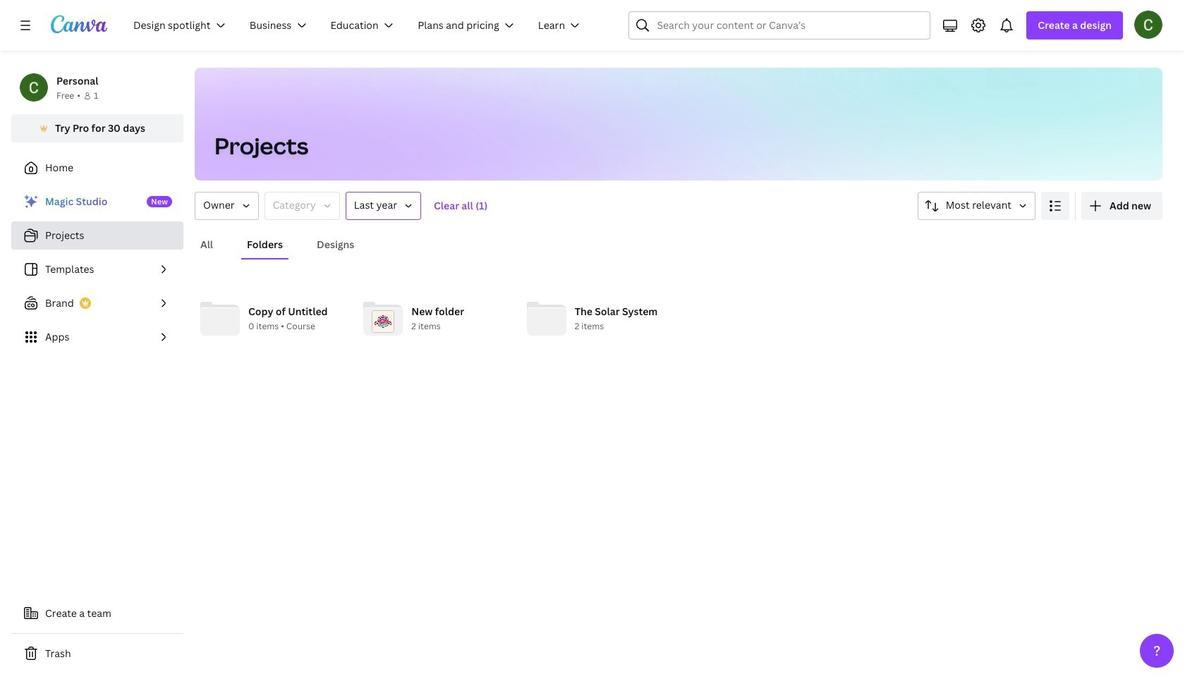Task type: locate. For each thing, give the bounding box(es) containing it.
list
[[11, 188, 183, 351]]

top level navigation element
[[124, 11, 595, 40]]

None search field
[[629, 11, 931, 40]]

Owner button
[[195, 192, 259, 220]]

christina overa image
[[1134, 11, 1163, 39]]

Sort by button
[[918, 192, 1036, 220]]

Date modified button
[[345, 192, 421, 220]]



Task type: vqa. For each thing, say whether or not it's contained in the screenshot.
am
no



Task type: describe. For each thing, give the bounding box(es) containing it.
Category button
[[264, 192, 340, 220]]

Search search field
[[657, 12, 903, 39]]



